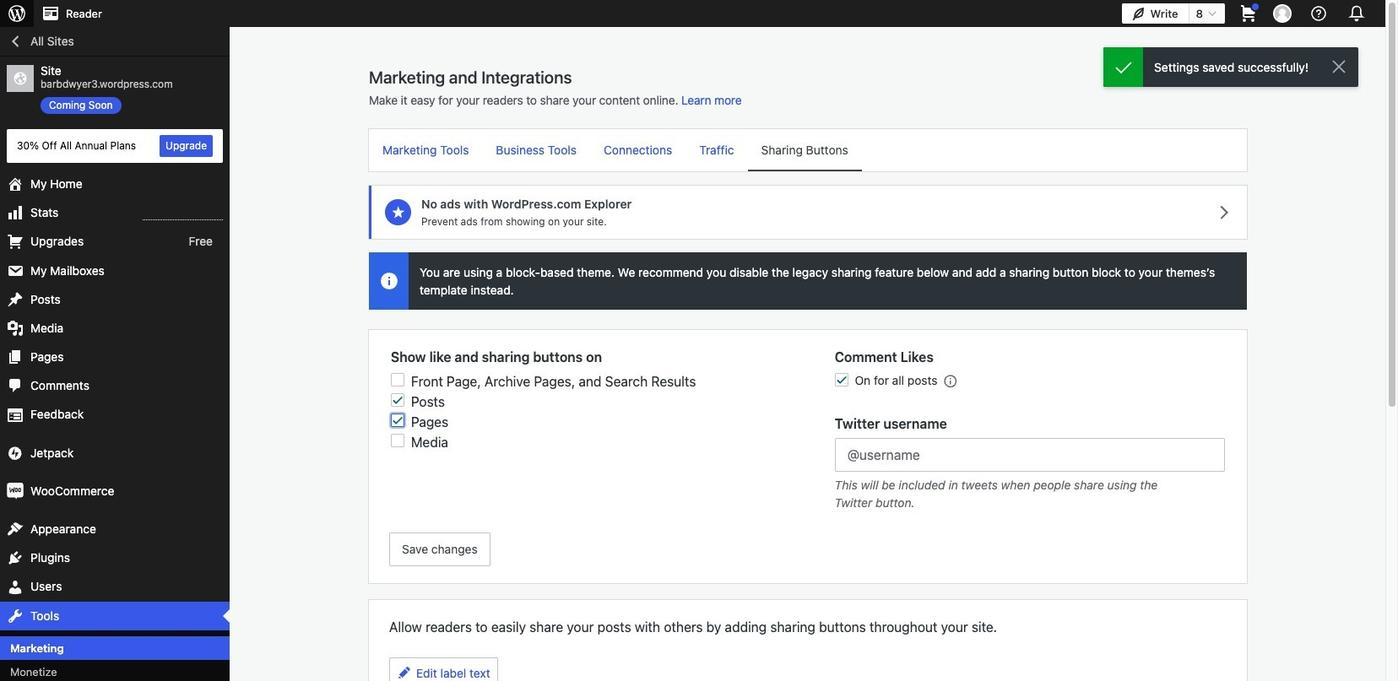 Task type: locate. For each thing, give the bounding box(es) containing it.
more information image
[[943, 374, 958, 389]]

None checkbox
[[391, 374, 404, 387]]

group
[[364, 347, 808, 453], [808, 347, 1252, 397], [808, 414, 1252, 516]]

1 vertical spatial img image
[[7, 483, 24, 500]]

wrapper drop image
[[382, 275, 396, 288]]

my shopping cart image
[[1239, 3, 1259, 24]]

2 img image from the top
[[7, 483, 24, 500]]

None checkbox
[[835, 374, 848, 387], [391, 394, 404, 407], [391, 414, 404, 428], [391, 434, 404, 448], [835, 374, 848, 387], [391, 394, 404, 407], [391, 414, 404, 428], [391, 434, 404, 448]]

1 vertical spatial notice status
[[369, 253, 1248, 310]]

img image
[[7, 445, 24, 462], [7, 483, 24, 500]]

@username text field
[[835, 439, 1226, 472]]

dismiss image
[[1329, 57, 1350, 77]]

help image
[[1309, 3, 1329, 24]]

notice status
[[1104, 47, 1359, 87], [369, 253, 1248, 310]]

0 vertical spatial notice status
[[1104, 47, 1359, 87]]

manage your sites image
[[7, 3, 27, 24]]

0 vertical spatial img image
[[7, 445, 24, 462]]

menu
[[369, 129, 1248, 171]]

main content
[[364, 67, 1252, 682]]

my profile image
[[1274, 4, 1292, 23]]



Task type: vqa. For each thing, say whether or not it's contained in the screenshot.
Reader IMAGE at the bottom of page
no



Task type: describe. For each thing, give the bounding box(es) containing it.
manage your notifications image
[[1345, 2, 1369, 25]]

1 img image from the top
[[7, 445, 24, 462]]

highest hourly views 0 image
[[143, 210, 223, 221]]



